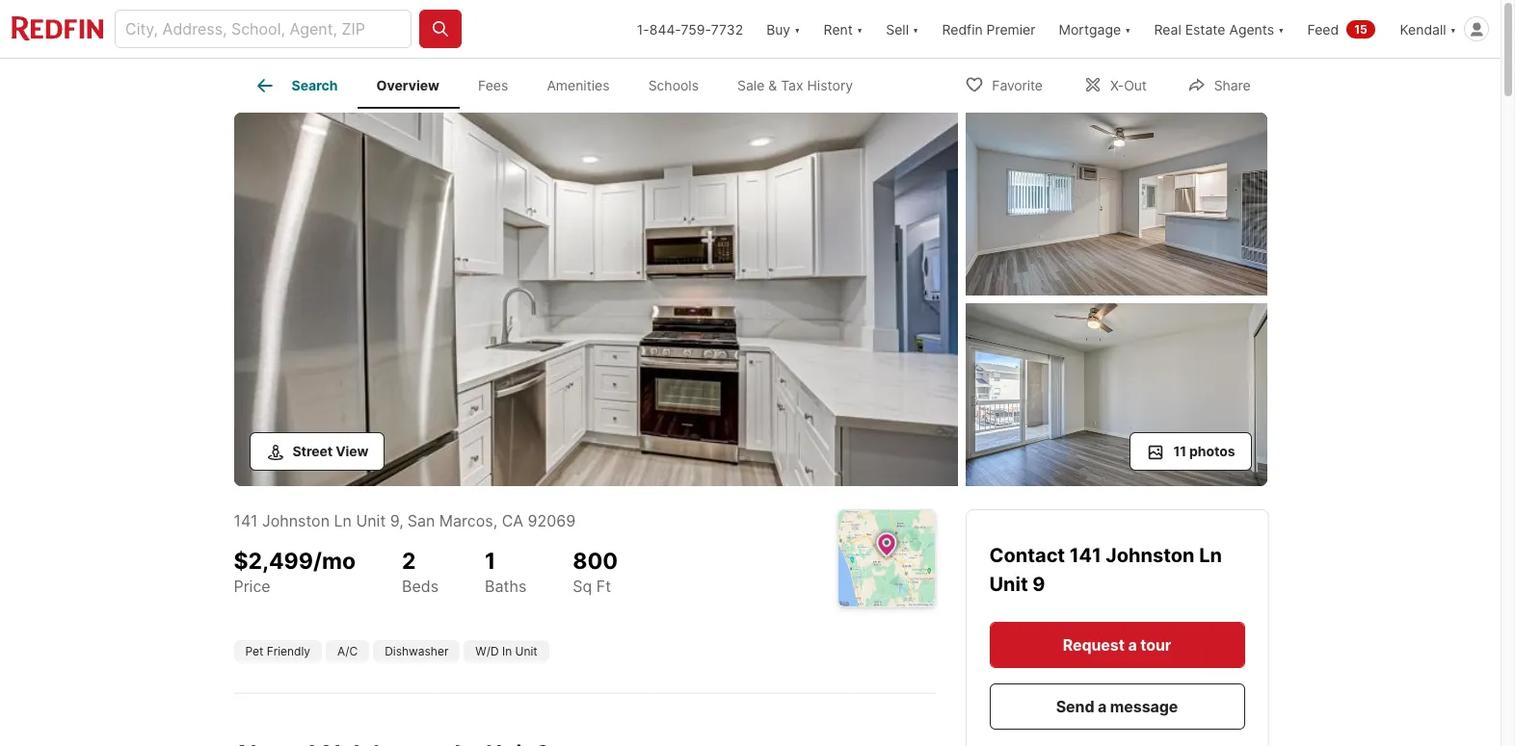 Task type: vqa. For each thing, say whether or not it's contained in the screenshot.
All
no



Task type: locate. For each thing, give the bounding box(es) containing it.
1 vertical spatial 9
[[1033, 573, 1045, 596]]

141
[[234, 511, 258, 531], [1070, 544, 1101, 567]]

rent ▾ button
[[812, 0, 874, 58]]

ln
[[334, 511, 352, 531], [1199, 544, 1222, 567]]

a right send
[[1098, 697, 1107, 717]]

9 down contact
[[1033, 573, 1045, 596]]

w/d in unit
[[476, 644, 538, 659]]

johnston up $2,499
[[262, 511, 330, 531]]

2 ▾ from the left
[[857, 21, 863, 37]]

rent ▾ button
[[824, 0, 863, 58]]

800 sq ft
[[573, 548, 618, 597]]

san
[[407, 511, 435, 531]]

844-
[[649, 21, 681, 37]]

amenities tab
[[528, 63, 629, 109]]

mortgage ▾
[[1059, 21, 1131, 37]]

tab list
[[234, 59, 888, 109]]

▾
[[794, 21, 800, 37], [857, 21, 863, 37], [913, 21, 919, 37], [1125, 21, 1131, 37], [1278, 21, 1284, 37], [1450, 21, 1456, 37]]

real estate agents ▾ link
[[1154, 0, 1284, 58]]

9 left san
[[390, 511, 399, 531]]

1-844-759-7732 link
[[637, 21, 743, 37]]

,
[[399, 511, 404, 531], [493, 511, 497, 531]]

unit right in
[[515, 644, 538, 659]]

ln inside the 141 johnston ln unit 9
[[1199, 544, 1222, 567]]

▾ right buy
[[794, 21, 800, 37]]

1 vertical spatial a
[[1098, 697, 1107, 717]]

history
[[807, 77, 853, 94]]

1 horizontal spatial 9
[[1033, 573, 1045, 596]]

, left san
[[399, 511, 404, 531]]

a/c
[[337, 644, 358, 659]]

buy ▾
[[766, 21, 800, 37]]

unit left san
[[356, 511, 386, 531]]

141 for 141 johnston ln unit 9
[[1070, 544, 1101, 567]]

sale
[[737, 77, 765, 94]]

1 horizontal spatial ln
[[1199, 544, 1222, 567]]

unit
[[356, 511, 386, 531], [989, 573, 1028, 596], [515, 644, 538, 659]]

search
[[292, 77, 338, 94]]

2 vertical spatial unit
[[515, 644, 538, 659]]

1 vertical spatial ln
[[1199, 544, 1222, 567]]

759-
[[681, 21, 711, 37]]

a
[[1128, 636, 1137, 655], [1098, 697, 1107, 717]]

kendall ▾
[[1400, 21, 1456, 37]]

▾ right sell
[[913, 21, 919, 37]]

141 johnston ln unit 9
[[989, 544, 1222, 596]]

submit search image
[[431, 19, 450, 39]]

friendly
[[267, 644, 310, 659]]

1-844-759-7732
[[637, 21, 743, 37]]

w/d
[[476, 644, 499, 659]]

▾ right 'mortgage'
[[1125, 21, 1131, 37]]

1 horizontal spatial 141
[[1070, 544, 1101, 567]]

1 vertical spatial unit
[[989, 573, 1028, 596]]

0 vertical spatial 9
[[390, 511, 399, 531]]

1 horizontal spatial ,
[[493, 511, 497, 531]]

redfin premier button
[[930, 0, 1047, 58]]

street view button
[[249, 432, 385, 471]]

▾ right kendall
[[1450, 21, 1456, 37]]

11
[[1173, 443, 1186, 459]]

▾ right agents
[[1278, 21, 1284, 37]]

▾ for buy ▾
[[794, 21, 800, 37]]

sq
[[573, 578, 592, 597]]

sale & tax history
[[737, 77, 853, 94]]

800
[[573, 548, 618, 575]]

141 up $2,499
[[234, 511, 258, 531]]

johnston up the tour
[[1106, 544, 1195, 567]]

johnston
[[262, 511, 330, 531], [1106, 544, 1195, 567]]

tab list containing search
[[234, 59, 888, 109]]

1 horizontal spatial johnston
[[1106, 544, 1195, 567]]

kendall
[[1400, 21, 1446, 37]]

pet friendly
[[245, 644, 310, 659]]

baths
[[485, 578, 527, 597]]

11 photos button
[[1130, 432, 1251, 471]]

image image
[[234, 113, 958, 486], [965, 113, 1267, 296], [965, 303, 1267, 486]]

dishwasher
[[385, 644, 449, 659]]

1 horizontal spatial a
[[1128, 636, 1137, 655]]

0 vertical spatial ln
[[334, 511, 352, 531]]

message
[[1110, 697, 1178, 717]]

a inside 'request a tour' 'button'
[[1128, 636, 1137, 655]]

▾ for mortgage ▾
[[1125, 21, 1131, 37]]

0 horizontal spatial a
[[1098, 697, 1107, 717]]

share
[[1214, 77, 1251, 93]]

9
[[390, 511, 399, 531], [1033, 573, 1045, 596]]

0 horizontal spatial ,
[[399, 511, 404, 531]]

6 ▾ from the left
[[1450, 21, 1456, 37]]

3 ▾ from the left
[[913, 21, 919, 37]]

0 horizontal spatial 141
[[234, 511, 258, 531]]

▾ for sell ▾
[[913, 21, 919, 37]]

sell ▾ button
[[886, 0, 919, 58]]

0 vertical spatial a
[[1128, 636, 1137, 655]]

street
[[293, 443, 333, 459]]

0 horizontal spatial unit
[[356, 511, 386, 531]]

0 horizontal spatial ln
[[334, 511, 352, 531]]

141 inside the 141 johnston ln unit 9
[[1070, 544, 1101, 567]]

sell ▾ button
[[874, 0, 930, 58]]

street view
[[293, 443, 368, 459]]

agents
[[1229, 21, 1274, 37]]

0 horizontal spatial 9
[[390, 511, 399, 531]]

1 horizontal spatial unit
[[515, 644, 538, 659]]

9 inside the 141 johnston ln unit 9
[[1033, 573, 1045, 596]]

4 ▾ from the left
[[1125, 21, 1131, 37]]

photos
[[1189, 443, 1235, 459]]

unit inside the 141 johnston ln unit 9
[[989, 573, 1028, 596]]

johnston inside the 141 johnston ln unit 9
[[1106, 544, 1195, 567]]

sell
[[886, 21, 909, 37]]

contact
[[989, 544, 1070, 567]]

sale & tax history tab
[[718, 63, 872, 109]]

1 vertical spatial johnston
[[1106, 544, 1195, 567]]

a for request
[[1128, 636, 1137, 655]]

1 ▾ from the left
[[794, 21, 800, 37]]

0 vertical spatial johnston
[[262, 511, 330, 531]]

1 vertical spatial 141
[[1070, 544, 1101, 567]]

in
[[502, 644, 512, 659]]

buy ▾ button
[[766, 0, 800, 58]]

a left the tour
[[1128, 636, 1137, 655]]

view
[[336, 443, 368, 459]]

unit for 141 johnston ln unit 9 , san marcos , ca 92069
[[356, 511, 386, 531]]

▾ for rent ▾
[[857, 21, 863, 37]]

0 vertical spatial 141
[[234, 511, 258, 531]]

2 horizontal spatial unit
[[989, 573, 1028, 596]]

schools
[[648, 77, 699, 94]]

141 up request
[[1070, 544, 1101, 567]]

, left ca
[[493, 511, 497, 531]]

ln for 141 johnston ln unit 9
[[1199, 544, 1222, 567]]

$2,499
[[234, 548, 313, 575]]

marcos
[[439, 511, 493, 531]]

&
[[768, 77, 777, 94]]

real
[[1154, 21, 1181, 37]]

9 for 141 johnston ln unit 9
[[1033, 573, 1045, 596]]

▾ right rent
[[857, 21, 863, 37]]

9 for 141 johnston ln unit 9 , san marcos , ca 92069
[[390, 511, 399, 531]]

share button
[[1171, 64, 1267, 104]]

johnston for 141 johnston ln unit 9
[[1106, 544, 1195, 567]]

0 vertical spatial unit
[[356, 511, 386, 531]]

favorite button
[[949, 64, 1059, 104]]

unit down contact
[[989, 573, 1028, 596]]

a inside the send a message 'button'
[[1098, 697, 1107, 717]]

▾ for kendall ▾
[[1450, 21, 1456, 37]]

0 horizontal spatial johnston
[[262, 511, 330, 531]]



Task type: describe. For each thing, give the bounding box(es) containing it.
1 , from the left
[[399, 511, 404, 531]]

1-
[[637, 21, 649, 37]]

2 , from the left
[[493, 511, 497, 531]]

ln for 141 johnston ln unit 9 , san marcos , ca 92069
[[334, 511, 352, 531]]

out
[[1124, 77, 1147, 93]]

tour
[[1140, 636, 1171, 655]]

amenities
[[547, 77, 610, 94]]

real estate agents ▾
[[1154, 21, 1284, 37]]

2
[[402, 548, 416, 575]]

price
[[234, 578, 271, 597]]

unit for 141 johnston ln unit 9
[[989, 573, 1028, 596]]

x-out
[[1110, 77, 1147, 93]]

7732
[[711, 21, 743, 37]]

rent
[[824, 21, 853, 37]]

send a message button
[[989, 684, 1245, 730]]

mortgage
[[1059, 21, 1121, 37]]

92069
[[528, 511, 576, 531]]

11 photos
[[1173, 443, 1235, 459]]

mortgage ▾ button
[[1047, 0, 1143, 58]]

pet
[[245, 644, 264, 659]]

15
[[1354, 22, 1367, 36]]

sell ▾
[[886, 21, 919, 37]]

estate
[[1185, 21, 1226, 37]]

141 johnston ln unit 9 , san marcos , ca 92069
[[234, 511, 576, 531]]

City, Address, School, Agent, ZIP search field
[[115, 10, 412, 48]]

johnston for 141 johnston ln unit 9 , san marcos , ca 92069
[[262, 511, 330, 531]]

a for send
[[1098, 697, 1107, 717]]

premier
[[987, 21, 1036, 37]]

buy ▾ button
[[755, 0, 812, 58]]

1
[[485, 548, 496, 575]]

beds
[[402, 578, 439, 597]]

redfin
[[942, 21, 983, 37]]

141 for 141 johnston ln unit 9 , san marcos , ca 92069
[[234, 511, 258, 531]]

ca
[[502, 511, 523, 531]]

2 beds
[[402, 548, 439, 597]]

fees
[[478, 77, 508, 94]]

send
[[1056, 697, 1094, 717]]

buy
[[766, 21, 790, 37]]

overview tab
[[357, 63, 459, 109]]

request a tour button
[[989, 622, 1245, 668]]

$2,499 /mo price
[[234, 548, 356, 597]]

real estate agents ▾ button
[[1143, 0, 1296, 58]]

x-
[[1110, 77, 1124, 93]]

ft
[[596, 578, 611, 597]]

/mo
[[313, 548, 356, 575]]

send a message
[[1056, 697, 1178, 717]]

request
[[1063, 636, 1125, 655]]

schools tab
[[629, 63, 718, 109]]

feed
[[1307, 21, 1339, 37]]

5 ▾ from the left
[[1278, 21, 1284, 37]]

1 baths
[[485, 548, 527, 597]]

rent ▾
[[824, 21, 863, 37]]

tax
[[781, 77, 803, 94]]

overview
[[376, 77, 440, 94]]

map entry image
[[838, 510, 934, 607]]

search link
[[253, 74, 338, 97]]

x-out button
[[1067, 64, 1163, 104]]

fees tab
[[459, 63, 528, 109]]

mortgage ▾ button
[[1059, 0, 1131, 58]]

redfin premier
[[942, 21, 1036, 37]]

request a tour
[[1063, 636, 1171, 655]]

favorite
[[992, 77, 1043, 93]]



